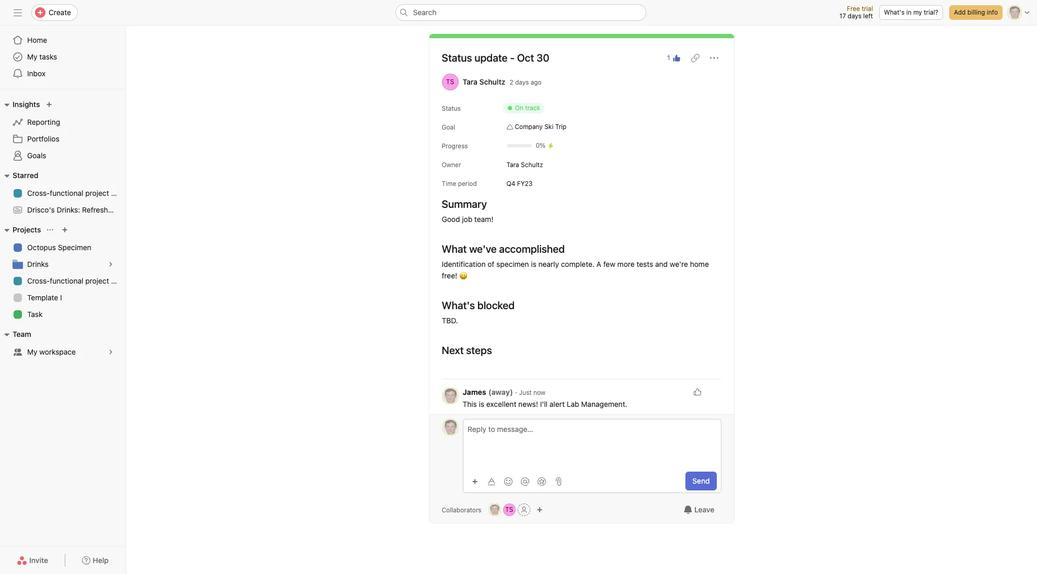 Task type: vqa. For each thing, say whether or not it's contained in the screenshot.
Specimen
yes



Task type: describe. For each thing, give the bounding box(es) containing it.
show options, current sort, top image
[[47, 227, 54, 233]]

schultz for tara schultz 2 days ago
[[480, 77, 506, 86]]

octopus
[[27, 243, 56, 252]]

what we've accomplished
[[442, 243, 565, 255]]

30
[[537, 52, 550, 64]]

specimen
[[58, 243, 91, 252]]

is inside identification of specimen is nearly complete. a few more tests and we're home free!
[[531, 260, 537, 269]]

portfolios link
[[6, 131, 119, 147]]

days for schultz
[[515, 78, 529, 86]]

invite
[[29, 556, 48, 565]]

see details, drinks image
[[108, 261, 114, 268]]

we're
[[670, 260, 689, 269]]

inbox link
[[6, 65, 119, 82]]

goals
[[27, 151, 46, 160]]

global element
[[0, 26, 125, 88]]

functional for first cross-functional project plan link from the top
[[50, 189, 83, 198]]

home
[[27, 36, 47, 44]]

tara schultz 2 days ago
[[463, 77, 542, 86]]

free!
[[442, 271, 458, 280]]

ski
[[545, 123, 554, 131]]

time period
[[442, 180, 477, 188]]

tara schultz link
[[463, 77, 506, 86]]

ja for ja button to the middle
[[447, 423, 454, 431]]

summary
[[442, 198, 487, 210]]

period
[[458, 180, 477, 188]]

trip
[[556, 123, 567, 131]]

my tasks link
[[6, 49, 119, 65]]

starred element
[[0, 166, 186, 221]]

2 cross-functional project plan link from the top
[[6, 273, 125, 290]]

cross- for first cross-functional project plan link from the bottom of the page
[[27, 277, 50, 285]]

fy23
[[518, 180, 533, 187]]

ja for top ja button
[[447, 392, 454, 400]]

few
[[604, 260, 616, 269]]

team
[[13, 330, 31, 339]]

add billing info
[[955, 8, 999, 16]]

lab
[[567, 400, 580, 409]]

drinks
[[27, 260, 49, 269]]

leave button
[[678, 501, 722, 520]]

hide sidebar image
[[14, 8, 22, 17]]

add billing info button
[[950, 5, 1003, 20]]

my workspace link
[[6, 344, 119, 361]]

status for status update - oct 30
[[442, 52, 472, 64]]

new project or portfolio image
[[62, 227, 68, 233]]

trial?
[[924, 8, 939, 16]]

functional for first cross-functional project plan link from the bottom of the page
[[50, 277, 83, 285]]

0 vertical spatial ts
[[446, 78, 454, 86]]

help button
[[75, 552, 116, 570]]

my workspace
[[27, 348, 76, 357]]

status for status
[[442, 105, 461, 112]]

james
[[463, 388, 487, 397]]

search button
[[396, 4, 646, 21]]

specimen
[[497, 260, 529, 269]]

identification of specimen is nearly complete. a few more tests and we're home free!
[[442, 260, 711, 280]]

starred
[[13, 171, 38, 180]]

summary good job team!
[[442, 198, 494, 224]]

leave
[[695, 506, 715, 514]]

invite button
[[10, 552, 55, 570]]

drisco's
[[27, 205, 55, 214]]

tests
[[637, 260, 654, 269]]

management.
[[582, 400, 628, 409]]

in
[[907, 8, 912, 16]]

send button
[[686, 472, 717, 491]]

tara schultz
[[507, 161, 543, 169]]

billing
[[968, 8, 986, 16]]

company ski trip link
[[503, 122, 571, 132]]

on
[[515, 104, 524, 112]]

drisco's drinks: refreshment recommendation link
[[6, 202, 186, 219]]

q4
[[507, 180, 516, 187]]

search list box
[[396, 4, 646, 21]]

reporting
[[27, 118, 60, 127]]

template i
[[27, 293, 62, 302]]

this is excellent news! i'll alert lab management.
[[463, 400, 628, 409]]

oct
[[517, 52, 534, 64]]

what's
[[885, 8, 905, 16]]

emoji image
[[504, 478, 513, 486]]

goal
[[442, 123, 455, 131]]

owner
[[442, 161, 461, 169]]

tasks
[[39, 52, 57, 61]]

appreciations image
[[538, 478, 546, 486]]

just
[[519, 389, 532, 397]]

plan for first cross-functional project plan link from the bottom of the page
[[111, 277, 125, 285]]

create
[[49, 8, 71, 17]]

tbd.
[[442, 316, 458, 325]]

news!
[[519, 400, 538, 409]]

17
[[840, 12, 847, 20]]

what's blocked
[[442, 300, 515, 312]]

-
[[510, 52, 515, 64]]

team button
[[0, 328, 31, 341]]

at mention image
[[521, 478, 529, 486]]

status update - oct 30 link
[[442, 52, 550, 64]]

project for first cross-functional project plan link from the bottom of the page
[[85, 277, 109, 285]]

1 vertical spatial is
[[479, 400, 485, 409]]

i
[[60, 293, 62, 302]]

what
[[442, 243, 467, 255]]

my tasks
[[27, 52, 57, 61]]

company ski trip
[[515, 123, 567, 131]]



Task type: locate. For each thing, give the bounding box(es) containing it.
octopus specimen
[[27, 243, 91, 252]]

tara for tara schultz 2 days ago
[[463, 77, 478, 86]]

tara for tara schultz
[[507, 161, 520, 169]]

schultz
[[480, 77, 506, 86], [521, 161, 543, 169]]

2 vertical spatial ja button
[[489, 504, 501, 517]]

collaborators
[[442, 506, 482, 514]]

0 vertical spatial cross-functional project plan link
[[6, 185, 125, 202]]

2 my from the top
[[27, 348, 37, 357]]

complete.
[[561, 260, 595, 269]]

days right 2
[[515, 78, 529, 86]]

2 cross- from the top
[[27, 277, 50, 285]]

more
[[618, 260, 635, 269]]

1 vertical spatial status
[[442, 105, 461, 112]]

insert an object image
[[472, 479, 478, 485]]

my
[[914, 8, 923, 16]]

my down team
[[27, 348, 37, 357]]

0 vertical spatial tara
[[463, 77, 478, 86]]

1 cross-functional project plan link from the top
[[6, 185, 125, 202]]

schultz for tara schultz
[[521, 161, 543, 169]]

home
[[691, 260, 709, 269]]

2 status from the top
[[442, 105, 461, 112]]

starred button
[[0, 169, 38, 182]]

2 plan from the top
[[111, 277, 125, 285]]

tara down update
[[463, 77, 478, 86]]

my inside my workspace link
[[27, 348, 37, 357]]

is right this
[[479, 400, 485, 409]]

functional up drinks:
[[50, 189, 83, 198]]

copy link image
[[691, 54, 700, 62]]

cross-functional project plan for first cross-functional project plan link from the top
[[27, 189, 125, 198]]

insights button
[[0, 98, 40, 111]]

0 vertical spatial ja button
[[442, 388, 459, 405]]

1 vertical spatial functional
[[50, 277, 83, 285]]

1 vertical spatial plan
[[111, 277, 125, 285]]

drinks:
[[57, 205, 80, 214]]

0 vertical spatial cross-
[[27, 189, 50, 198]]

·
[[515, 388, 517, 397]]

plan inside starred 'element'
[[111, 189, 125, 198]]

1 vertical spatial ts
[[506, 506, 514, 514]]

1 project from the top
[[85, 189, 109, 198]]

plan inside projects element
[[111, 277, 125, 285]]

next steps
[[442, 345, 492, 357]]

my
[[27, 52, 37, 61], [27, 348, 37, 357]]

0 horizontal spatial is
[[479, 400, 485, 409]]

template
[[27, 293, 58, 302]]

and
[[656, 260, 668, 269]]

plan down see details, drinks "image"
[[111, 277, 125, 285]]

good
[[442, 215, 460, 224]]

update
[[475, 52, 508, 64]]

1 horizontal spatial schultz
[[521, 161, 543, 169]]

now
[[534, 389, 546, 397]]

workspace
[[39, 348, 76, 357]]

1 horizontal spatial is
[[531, 260, 537, 269]]

schultz up fy23
[[521, 161, 543, 169]]

cross- inside projects element
[[27, 277, 50, 285]]

cross-functional project plan inside projects element
[[27, 277, 125, 285]]

project up the drisco's drinks: refreshment recommendation link
[[85, 189, 109, 198]]

0%
[[536, 142, 546, 150]]

0 horizontal spatial ts
[[446, 78, 454, 86]]

schultz left 2
[[480, 77, 506, 86]]

excellent
[[487, 400, 517, 409]]

0 vertical spatial schultz
[[480, 77, 506, 86]]

1 vertical spatial ja button
[[442, 419, 459, 436]]

ts left tara schultz link
[[446, 78, 454, 86]]

time
[[442, 180, 457, 188]]

days inside free trial 17 days left
[[848, 12, 862, 20]]

recommendation
[[127, 205, 186, 214]]

1 vertical spatial cross-
[[27, 277, 50, 285]]

project for first cross-functional project plan link from the top
[[85, 189, 109, 198]]

drinks link
[[6, 256, 119, 273]]

0 vertical spatial cross-functional project plan
[[27, 189, 125, 198]]

ja button
[[442, 388, 459, 405], [442, 419, 459, 436], [489, 504, 501, 517]]

0 vertical spatial functional
[[50, 189, 83, 198]]

1 vertical spatial cross-functional project plan link
[[6, 273, 125, 290]]

tara up q4
[[507, 161, 520, 169]]

status
[[442, 52, 472, 64], [442, 105, 461, 112]]

days inside tara schultz 2 days ago
[[515, 78, 529, 86]]

cross-functional project plan inside starred 'element'
[[27, 189, 125, 198]]

octopus specimen link
[[6, 239, 119, 256]]

teams element
[[0, 325, 125, 363]]

ts inside button
[[506, 506, 514, 514]]

plan
[[111, 189, 125, 198], [111, 277, 125, 285]]

ts
[[446, 78, 454, 86], [506, 506, 514, 514]]

on track
[[515, 104, 541, 112]]

1 vertical spatial cross-functional project plan
[[27, 277, 125, 285]]

2 functional from the top
[[50, 277, 83, 285]]

company
[[515, 123, 543, 131]]

cross-functional project plan for first cross-functional project plan link from the bottom of the page
[[27, 277, 125, 285]]

projects
[[13, 225, 41, 234]]

1 vertical spatial tara
[[507, 161, 520, 169]]

2 project from the top
[[85, 277, 109, 285]]

cross-functional project plan down drinks link
[[27, 277, 125, 285]]

1 status from the top
[[442, 52, 472, 64]]

1 my from the top
[[27, 52, 37, 61]]

insights
[[13, 100, 40, 109]]

0 horizontal spatial schultz
[[480, 77, 506, 86]]

ja for bottommost ja button
[[491, 506, 498, 514]]

is left nearly
[[531, 260, 537, 269]]

1 horizontal spatial tara
[[507, 161, 520, 169]]

what's blocked tbd.
[[442, 300, 515, 325]]

new image
[[46, 101, 52, 108]]

1 cross-functional project plan from the top
[[27, 189, 125, 198]]

functional inside projects element
[[50, 277, 83, 285]]

my left tasks
[[27, 52, 37, 61]]

2 vertical spatial ja
[[491, 506, 498, 514]]

2 cross-functional project plan from the top
[[27, 277, 125, 285]]

cross- up drisco's
[[27, 189, 50, 198]]

more actions image
[[710, 54, 719, 62]]

project inside starred 'element'
[[85, 189, 109, 198]]

cross-
[[27, 189, 50, 198], [27, 277, 50, 285]]

ts down emoji icon on the bottom of page
[[506, 506, 514, 514]]

task link
[[6, 306, 119, 323]]

james (away) · just now
[[463, 388, 546, 397]]

home link
[[6, 32, 119, 49]]

status up goal
[[442, 105, 461, 112]]

project
[[85, 189, 109, 198], [85, 277, 109, 285]]

task
[[27, 310, 43, 319]]

team!
[[475, 215, 494, 224]]

left
[[864, 12, 874, 20]]

see details, my workspace image
[[108, 349, 114, 356]]

create button
[[31, 4, 78, 21]]

add
[[955, 8, 966, 16]]

what's in my trial?
[[885, 8, 939, 16]]

0 vertical spatial days
[[848, 12, 862, 20]]

send
[[693, 477, 710, 486]]

project down see details, drinks "image"
[[85, 277, 109, 285]]

job
[[462, 215, 473, 224]]

status left update
[[442, 52, 472, 64]]

cross-functional project plan link up drinks:
[[6, 185, 125, 202]]

0 likes. click to like this task image
[[694, 388, 702, 396]]

1 horizontal spatial ts
[[506, 506, 514, 514]]

cross- down drinks
[[27, 277, 50, 285]]

plan for first cross-functional project plan link from the top
[[111, 189, 125, 198]]

toolbar
[[468, 474, 566, 489]]

functional down drinks link
[[50, 277, 83, 285]]

goals link
[[6, 147, 119, 164]]

1 vertical spatial ja
[[447, 423, 454, 431]]

😀 image
[[460, 272, 468, 280]]

progress
[[442, 142, 468, 150]]

my inside my tasks link
[[27, 52, 37, 61]]

cross-functional project plan link
[[6, 185, 125, 202], [6, 273, 125, 290]]

a
[[597, 260, 602, 269]]

1 horizontal spatial days
[[848, 12, 862, 20]]

projects element
[[0, 221, 125, 325]]

ago
[[531, 78, 542, 86]]

days right 17
[[848, 12, 862, 20]]

0 vertical spatial my
[[27, 52, 37, 61]]

1 functional from the top
[[50, 189, 83, 198]]

functional inside starred 'element'
[[50, 189, 83, 198]]

attach a file or paste an image image
[[554, 478, 563, 486]]

0 vertical spatial plan
[[111, 189, 125, 198]]

1 vertical spatial schultz
[[521, 161, 543, 169]]

1 vertical spatial my
[[27, 348, 37, 357]]

alert
[[550, 400, 565, 409]]

my for my tasks
[[27, 52, 37, 61]]

cross- inside starred 'element'
[[27, 189, 50, 198]]

1 vertical spatial days
[[515, 78, 529, 86]]

cross- for first cross-functional project plan link from the top
[[27, 189, 50, 198]]

my for my workspace
[[27, 348, 37, 357]]

tara
[[463, 77, 478, 86], [507, 161, 520, 169]]

trial
[[862, 5, 874, 13]]

0 vertical spatial is
[[531, 260, 537, 269]]

info
[[988, 8, 999, 16]]

ja
[[447, 392, 454, 400], [447, 423, 454, 431], [491, 506, 498, 514]]

cross-functional project plan up drinks:
[[27, 189, 125, 198]]

0 vertical spatial project
[[85, 189, 109, 198]]

formatting image
[[488, 478, 496, 486]]

0 vertical spatial ja
[[447, 392, 454, 400]]

drisco's drinks: refreshment recommendation
[[27, 205, 186, 214]]

add or remove collaborators image
[[537, 507, 543, 513]]

1 cross- from the top
[[27, 189, 50, 198]]

we've accomplished
[[470, 243, 565, 255]]

reporting link
[[6, 114, 119, 131]]

1 plan from the top
[[111, 189, 125, 198]]

insights element
[[0, 95, 125, 166]]

functional
[[50, 189, 83, 198], [50, 277, 83, 285]]

(away)
[[489, 388, 513, 397]]

plan up the drisco's drinks: refreshment recommendation
[[111, 189, 125, 198]]

1 vertical spatial project
[[85, 277, 109, 285]]

this
[[463, 400, 477, 409]]

1 button
[[664, 51, 684, 65]]

0 horizontal spatial days
[[515, 78, 529, 86]]

0 vertical spatial status
[[442, 52, 472, 64]]

nearly
[[539, 260, 559, 269]]

cross-functional project plan link up i
[[6, 273, 125, 290]]

days for trial
[[848, 12, 862, 20]]

projects button
[[0, 224, 41, 236]]

0 horizontal spatial tara
[[463, 77, 478, 86]]

i'll
[[540, 400, 548, 409]]



